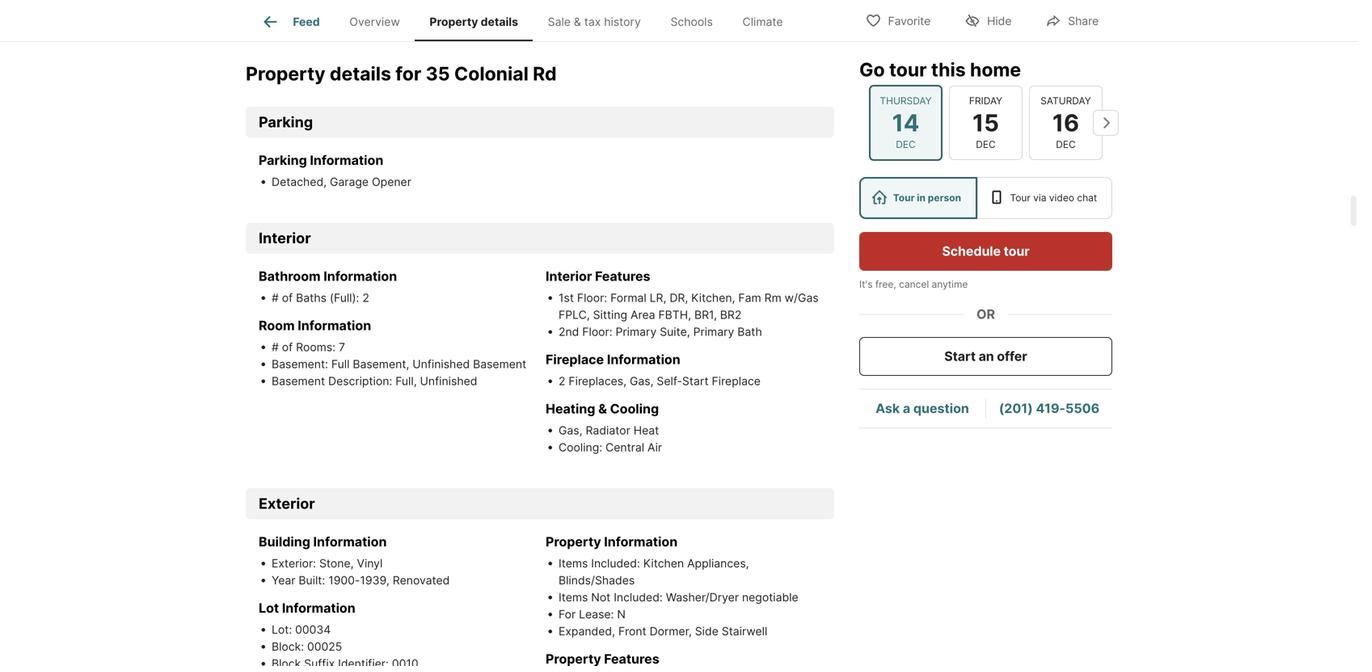 Task type: locate. For each thing, give the bounding box(es) containing it.
heating
[[546, 401, 595, 417]]

interior for interior
[[259, 229, 311, 247]]

2 horizontal spatial property
[[546, 534, 601, 550]]

information down 2nd floor: primary suite, primary bath
[[607, 352, 681, 367]]

& left 'tax' on the top of the page
[[574, 15, 581, 29]]

1 horizontal spatial property
[[430, 15, 478, 29]]

ask a question
[[876, 401, 969, 416]]

0 vertical spatial interior
[[259, 229, 311, 247]]

0 horizontal spatial basement
[[272, 374, 325, 388]]

0 vertical spatial fireplace
[[546, 352, 604, 367]]

& for sale
[[574, 15, 581, 29]]

1 vertical spatial of
[[282, 340, 293, 354]]

0 vertical spatial property
[[430, 15, 478, 29]]

of up basement:
[[282, 340, 293, 354]]

0 horizontal spatial tour
[[889, 58, 927, 81]]

35
[[426, 62, 450, 85]]

unfinished right full,
[[420, 374, 477, 388]]

dec inside "friday 15 dec"
[[976, 139, 996, 150]]

1 items from the top
[[559, 557, 588, 570]]

0 vertical spatial &
[[574, 15, 581, 29]]

information up (full):
[[324, 268, 397, 284]]

1 vertical spatial parking
[[259, 152, 307, 168]]

7
[[339, 340, 345, 354]]

dec inside thursday 14 dec
[[896, 139, 916, 150]]

information up garage
[[310, 152, 384, 168]]

0 vertical spatial gas,
[[630, 374, 654, 388]]

1 vertical spatial tour
[[1004, 243, 1030, 259]]

offer
[[997, 349, 1027, 364]]

information up 00034
[[282, 600, 356, 616]]

1 horizontal spatial start
[[945, 349, 976, 364]]

dec
[[896, 139, 916, 150], [976, 139, 996, 150], [1056, 139, 1076, 150]]

features
[[595, 268, 651, 284]]

1 horizontal spatial gas,
[[630, 374, 654, 388]]

negotiable
[[742, 591, 799, 604]]

of inside bathroom information # of baths (full): 2
[[282, 291, 293, 305]]

not
[[591, 591, 611, 604]]

0 vertical spatial basement
[[473, 357, 527, 371]]

video
[[1049, 192, 1075, 204]]

# inside bathroom information # of baths (full): 2
[[272, 291, 279, 305]]

1 parking from the top
[[259, 113, 313, 131]]

0 horizontal spatial dec
[[896, 139, 916, 150]]

tour inside button
[[1004, 243, 1030, 259]]

1 vertical spatial start
[[682, 374, 709, 388]]

floor: for 1st
[[577, 291, 607, 305]]

1 vertical spatial 2
[[559, 374, 566, 388]]

2 inside fireplace information 2 fireplaces, gas, self-start fireplace
[[559, 374, 566, 388]]

interior
[[259, 229, 311, 247], [546, 268, 592, 284]]

of down bathroom
[[282, 291, 293, 305]]

items up 'blinds/shades' in the bottom left of the page
[[559, 557, 588, 570]]

1 vertical spatial floor:
[[582, 325, 613, 339]]

items for items included:
[[559, 557, 588, 570]]

year
[[272, 574, 296, 587]]

tour for go
[[889, 58, 927, 81]]

details inside tab
[[481, 15, 518, 29]]

0 horizontal spatial gas,
[[559, 424, 583, 437]]

included: down property information
[[591, 557, 640, 570]]

tour left via
[[1010, 192, 1031, 204]]

tour left in
[[893, 192, 915, 204]]

list box containing tour in person
[[860, 177, 1113, 219]]

0 horizontal spatial primary
[[616, 325, 657, 339]]

details up colonial
[[481, 15, 518, 29]]

of
[[282, 291, 293, 305], [282, 340, 293, 354]]

1 horizontal spatial dec
[[976, 139, 996, 150]]

start inside fireplace information 2 fireplaces, gas, self-start fireplace
[[682, 374, 709, 388]]

details for property details for 35 colonial rd
[[330, 62, 391, 85]]

property
[[430, 15, 478, 29], [246, 62, 326, 85], [546, 534, 601, 550]]

favorite button
[[852, 4, 945, 37]]

start down suite,
[[682, 374, 709, 388]]

information inside lot information lot: 00034 block: 00025
[[282, 600, 356, 616]]

details left for
[[330, 62, 391, 85]]

primary down br1,
[[693, 325, 735, 339]]

2 up heating
[[559, 374, 566, 388]]

detached,
[[272, 175, 327, 189]]

list box
[[860, 177, 1113, 219]]

basement:
[[272, 357, 328, 371]]

1 dec from the left
[[896, 139, 916, 150]]

interior up bathroom
[[259, 229, 311, 247]]

heat
[[634, 424, 659, 437]]

of inside the room information # of rooms: 7 basement: full basement, unfinished basement basement description: full, unfinished
[[282, 340, 293, 354]]

start
[[945, 349, 976, 364], [682, 374, 709, 388]]

0 vertical spatial 2
[[363, 291, 369, 305]]

& inside heating & cooling gas, radiator heat cooling: central air
[[598, 401, 607, 417]]

unfinished up full,
[[413, 357, 470, 371]]

# inside the room information # of rooms: 7 basement: full basement, unfinished basement basement description: full, unfinished
[[272, 340, 279, 354]]

share button
[[1032, 4, 1113, 37]]

basement
[[473, 357, 527, 371], [272, 374, 325, 388]]

tab list
[[246, 0, 811, 41]]

cancel
[[899, 279, 929, 290]]

& inside tab
[[574, 15, 581, 29]]

1 horizontal spatial 2
[[559, 374, 566, 388]]

1 horizontal spatial details
[[481, 15, 518, 29]]

parking inside parking information detached, garage opener
[[259, 152, 307, 168]]

information up stone,
[[313, 534, 387, 550]]

property up items included: on the bottom left of the page
[[546, 534, 601, 550]]

& up radiator
[[598, 401, 607, 417]]

1 vertical spatial details
[[330, 62, 391, 85]]

property details
[[430, 15, 518, 29]]

tour inside option
[[1010, 192, 1031, 204]]

tour right the schedule
[[1004, 243, 1030, 259]]

1 # from the top
[[272, 291, 279, 305]]

property for property information
[[546, 534, 601, 550]]

419-
[[1036, 401, 1066, 416]]

colonial
[[454, 62, 529, 85]]

start left an
[[945, 349, 976, 364]]

thursday
[[880, 95, 932, 107]]

information inside parking information detached, garage opener
[[310, 152, 384, 168]]

information inside bathroom information # of baths (full): 2
[[324, 268, 397, 284]]

2 # from the top
[[272, 340, 279, 354]]

information up kitchen
[[604, 534, 678, 550]]

go tour this home
[[860, 58, 1021, 81]]

1 vertical spatial property
[[246, 62, 326, 85]]

1 tour from the left
[[893, 192, 915, 204]]

schedule tour
[[942, 243, 1030, 259]]

dec inside saturday 16 dec
[[1056, 139, 1076, 150]]

# for bathroom
[[272, 291, 279, 305]]

2 tour from the left
[[1010, 192, 1031, 204]]

fireplace information 2 fireplaces, gas, self-start fireplace
[[546, 352, 761, 388]]

0 horizontal spatial 2
[[363, 291, 369, 305]]

2 primary from the left
[[693, 325, 735, 339]]

0 horizontal spatial interior
[[259, 229, 311, 247]]

1 vertical spatial basement
[[272, 374, 325, 388]]

15
[[973, 109, 999, 137]]

lr,
[[650, 291, 667, 305]]

rooms:
[[296, 340, 336, 354]]

property for property details for 35 colonial rd
[[246, 62, 326, 85]]

2nd floor: primary suite, primary bath
[[559, 325, 762, 339]]

2 dec from the left
[[976, 139, 996, 150]]

0 horizontal spatial property
[[246, 62, 326, 85]]

property for property details
[[430, 15, 478, 29]]

0 horizontal spatial start
[[682, 374, 709, 388]]

1939,
[[360, 574, 390, 587]]

1 horizontal spatial &
[[598, 401, 607, 417]]

overview tab
[[335, 2, 415, 41]]

1 horizontal spatial tour
[[1004, 243, 1030, 259]]

tour inside option
[[893, 192, 915, 204]]

central
[[606, 441, 645, 454]]

full
[[331, 357, 350, 371]]

bathroom
[[259, 268, 321, 284]]

dec down '14'
[[896, 139, 916, 150]]

property details tab
[[415, 2, 533, 41]]

interior features
[[546, 268, 651, 284]]

1 horizontal spatial primary
[[693, 325, 735, 339]]

details for property details
[[481, 15, 518, 29]]

schools tab
[[656, 2, 728, 41]]

0 horizontal spatial &
[[574, 15, 581, 29]]

lease:
[[579, 608, 614, 621]]

0 horizontal spatial details
[[330, 62, 391, 85]]

expanded,
[[559, 625, 615, 638]]

1 horizontal spatial tour
[[1010, 192, 1031, 204]]

None button
[[869, 85, 943, 161], [949, 86, 1023, 160], [1029, 86, 1103, 160], [869, 85, 943, 161], [949, 86, 1023, 160], [1029, 86, 1103, 160]]

tab list containing feed
[[246, 0, 811, 41]]

rm
[[765, 291, 782, 305]]

1 of from the top
[[282, 291, 293, 305]]

interior up the 1st
[[546, 268, 592, 284]]

1 vertical spatial &
[[598, 401, 607, 417]]

sale & tax history tab
[[533, 2, 656, 41]]

schools
[[671, 15, 713, 29]]

1 vertical spatial gas,
[[559, 424, 583, 437]]

information inside fireplace information 2 fireplaces, gas, self-start fireplace
[[607, 352, 681, 367]]

schedule
[[942, 243, 1001, 259]]

0 vertical spatial floor:
[[577, 291, 607, 305]]

primary down area
[[616, 325, 657, 339]]

2 horizontal spatial dec
[[1056, 139, 1076, 150]]

# down bathroom
[[272, 291, 279, 305]]

side
[[695, 625, 719, 638]]

0 vertical spatial of
[[282, 291, 293, 305]]

floor: for 2nd
[[582, 325, 613, 339]]

full,
[[396, 374, 417, 388]]

#
[[272, 291, 279, 305], [272, 340, 279, 354]]

stone,
[[319, 557, 354, 570]]

0 vertical spatial parking
[[259, 113, 313, 131]]

1 vertical spatial interior
[[546, 268, 592, 284]]

2 vertical spatial property
[[546, 534, 601, 550]]

gas, inside heating & cooling gas, radiator heat cooling: central air
[[559, 424, 583, 437]]

property inside tab
[[430, 15, 478, 29]]

property up the 35
[[430, 15, 478, 29]]

2 items from the top
[[559, 591, 588, 604]]

1 horizontal spatial interior
[[546, 268, 592, 284]]

floor: down interior features at the left top
[[577, 291, 607, 305]]

items included:
[[559, 557, 643, 570]]

sitting
[[593, 308, 628, 322]]

fireplace down bath
[[712, 374, 761, 388]]

information for room
[[298, 318, 371, 333]]

0 vertical spatial start
[[945, 349, 976, 364]]

information inside building information exterior: stone, vinyl year built: 1900-1939, renovated
[[313, 534, 387, 550]]

unfinished
[[413, 357, 470, 371], [420, 374, 477, 388]]

for
[[396, 62, 421, 85]]

1 horizontal spatial fireplace
[[712, 374, 761, 388]]

2 right (full):
[[363, 291, 369, 305]]

3 dec from the left
[[1056, 139, 1076, 150]]

2 of from the top
[[282, 340, 293, 354]]

included: up n
[[614, 591, 663, 604]]

block:
[[272, 640, 304, 654]]

gas, left self-
[[630, 374, 654, 388]]

(201) 419-5506 link
[[999, 401, 1100, 416]]

0 vertical spatial #
[[272, 291, 279, 305]]

0 vertical spatial tour
[[889, 58, 927, 81]]

tour up thursday on the top
[[889, 58, 927, 81]]

gas, up cooling:
[[559, 424, 583, 437]]

# down room
[[272, 340, 279, 354]]

items up for
[[559, 591, 588, 604]]

exterior
[[259, 495, 315, 513]]

0 vertical spatial details
[[481, 15, 518, 29]]

stairwell
[[722, 625, 768, 638]]

5506
[[1066, 401, 1100, 416]]

fireplace down 2nd at the left of the page
[[546, 352, 604, 367]]

start an offer button
[[860, 337, 1113, 376]]

renovated
[[393, 574, 450, 587]]

dec down 16
[[1056, 139, 1076, 150]]

fireplace
[[546, 352, 604, 367], [712, 374, 761, 388]]

(201)
[[999, 401, 1033, 416]]

details
[[481, 15, 518, 29], [330, 62, 391, 85]]

fplc,
[[559, 308, 590, 322]]

gas,
[[630, 374, 654, 388], [559, 424, 583, 437]]

0 vertical spatial items
[[559, 557, 588, 570]]

2 parking from the top
[[259, 152, 307, 168]]

chat
[[1077, 192, 1098, 204]]

information inside the room information # of rooms: 7 basement: full basement, unfinished basement basement description: full, unfinished
[[298, 318, 371, 333]]

climate
[[743, 15, 783, 29]]

ask
[[876, 401, 900, 416]]

1 vertical spatial items
[[559, 591, 588, 604]]

friday 15 dec
[[969, 95, 1003, 150]]

w/gas
[[785, 291, 819, 305]]

parking
[[259, 113, 313, 131], [259, 152, 307, 168]]

0 horizontal spatial tour
[[893, 192, 915, 204]]

dec down 15
[[976, 139, 996, 150]]

floor: down sitting
[[582, 325, 613, 339]]

room
[[259, 318, 295, 333]]

radiator
[[586, 424, 631, 437]]

information for lot
[[282, 600, 356, 616]]

property down feed link
[[246, 62, 326, 85]]

of for room
[[282, 340, 293, 354]]

1 vertical spatial #
[[272, 340, 279, 354]]

information up 7
[[298, 318, 371, 333]]



Task type: vqa. For each thing, say whether or not it's contained in the screenshot.
/Mo
no



Task type: describe. For each thing, give the bounding box(es) containing it.
tour via video chat
[[1010, 192, 1098, 204]]

parking for parking information detached, garage opener
[[259, 152, 307, 168]]

hide
[[987, 14, 1012, 28]]

saturday
[[1041, 95, 1091, 107]]

saturday 16 dec
[[1041, 95, 1091, 150]]

00034
[[295, 623, 331, 637]]

free,
[[876, 279, 897, 290]]

1 primary from the left
[[616, 325, 657, 339]]

information for parking
[[310, 152, 384, 168]]

fireplaces,
[[569, 374, 627, 388]]

gas, inside fireplace information 2 fireplaces, gas, self-start fireplace
[[630, 374, 654, 388]]

go
[[860, 58, 885, 81]]

washer/dryer
[[666, 591, 739, 604]]

for
[[559, 608, 576, 621]]

formal lr, dr, kitchen, fam rm w/gas fplc, sitting area fbth, br1, br2
[[559, 291, 819, 322]]

14
[[892, 109, 920, 137]]

property information
[[546, 534, 678, 550]]

dr,
[[670, 291, 688, 305]]

items for items not included: washer/dryer negotiable
[[559, 591, 588, 604]]

kitchen appliances, blinds/shades
[[559, 557, 749, 587]]

ask a question link
[[876, 401, 969, 416]]

climate tab
[[728, 2, 798, 41]]

(full):
[[330, 291, 359, 305]]

tour for tour in person
[[893, 192, 915, 204]]

interior for interior features
[[546, 268, 592, 284]]

baths
[[296, 291, 327, 305]]

description:
[[328, 374, 392, 388]]

for lease: n expanded, front dormer, side stairwell
[[559, 608, 768, 638]]

& for heating
[[598, 401, 607, 417]]

1st floor:
[[559, 291, 611, 305]]

1900-
[[328, 574, 360, 587]]

formal
[[611, 291, 647, 305]]

information for fireplace
[[607, 352, 681, 367]]

2nd
[[559, 325, 579, 339]]

cooling:
[[559, 441, 603, 454]]

share
[[1068, 14, 1099, 28]]

start inside button
[[945, 349, 976, 364]]

sale & tax history
[[548, 15, 641, 29]]

bathroom information # of baths (full): 2
[[259, 268, 397, 305]]

question
[[914, 401, 969, 416]]

overview
[[350, 15, 400, 29]]

feed link
[[261, 12, 320, 32]]

basement,
[[353, 357, 409, 371]]

an
[[979, 349, 994, 364]]

history
[[604, 15, 641, 29]]

it's
[[860, 279, 873, 290]]

1 vertical spatial unfinished
[[420, 374, 477, 388]]

dec for 15
[[976, 139, 996, 150]]

bath
[[738, 325, 762, 339]]

tour via video chat option
[[977, 177, 1113, 219]]

(201) 419-5506
[[999, 401, 1100, 416]]

building
[[259, 534, 310, 550]]

appliances,
[[687, 557, 749, 570]]

room information # of rooms: 7 basement: full basement, unfinished basement basement description: full, unfinished
[[259, 318, 527, 388]]

information for building
[[313, 534, 387, 550]]

information for property
[[604, 534, 678, 550]]

1 vertical spatial fireplace
[[712, 374, 761, 388]]

home
[[970, 58, 1021, 81]]

tax
[[584, 15, 601, 29]]

next image
[[1093, 110, 1119, 136]]

0 horizontal spatial fireplace
[[546, 352, 604, 367]]

lot information lot: 00034 block: 00025
[[259, 600, 356, 654]]

parking for parking
[[259, 113, 313, 131]]

cooling
[[610, 401, 659, 417]]

via
[[1034, 192, 1047, 204]]

opener
[[372, 175, 412, 189]]

00025
[[307, 640, 342, 654]]

1 horizontal spatial basement
[[473, 357, 527, 371]]

0 vertical spatial included:
[[591, 557, 640, 570]]

start an offer
[[945, 349, 1027, 364]]

0 vertical spatial unfinished
[[413, 357, 470, 371]]

air
[[648, 441, 662, 454]]

br1,
[[695, 308, 717, 322]]

fam
[[739, 291, 761, 305]]

exterior:
[[272, 557, 316, 570]]

1st
[[559, 291, 574, 305]]

anytime
[[932, 279, 968, 290]]

a
[[903, 401, 911, 416]]

# for room
[[272, 340, 279, 354]]

1 vertical spatial included:
[[614, 591, 663, 604]]

information for bathroom
[[324, 268, 397, 284]]

front
[[619, 625, 647, 638]]

br2
[[720, 308, 742, 322]]

n
[[617, 608, 626, 621]]

in
[[917, 192, 926, 204]]

tour for tour via video chat
[[1010, 192, 1031, 204]]

16
[[1053, 109, 1080, 137]]

building information exterior: stone, vinyl year built: 1900-1939, renovated
[[259, 534, 450, 587]]

tour for schedule
[[1004, 243, 1030, 259]]

favorite
[[888, 14, 931, 28]]

person
[[928, 192, 961, 204]]

of for bathroom
[[282, 291, 293, 305]]

or
[[977, 306, 995, 322]]

area
[[631, 308, 655, 322]]

2 inside bathroom information # of baths (full): 2
[[363, 291, 369, 305]]

this
[[931, 58, 966, 81]]

dec for 16
[[1056, 139, 1076, 150]]

tour in person option
[[860, 177, 977, 219]]

kitchen,
[[692, 291, 735, 305]]

it's free, cancel anytime
[[860, 279, 968, 290]]

kitchen
[[643, 557, 684, 570]]

hide button
[[951, 4, 1026, 37]]

dec for 14
[[896, 139, 916, 150]]

fbth,
[[659, 308, 691, 322]]

parking information detached, garage opener
[[259, 152, 412, 189]]



